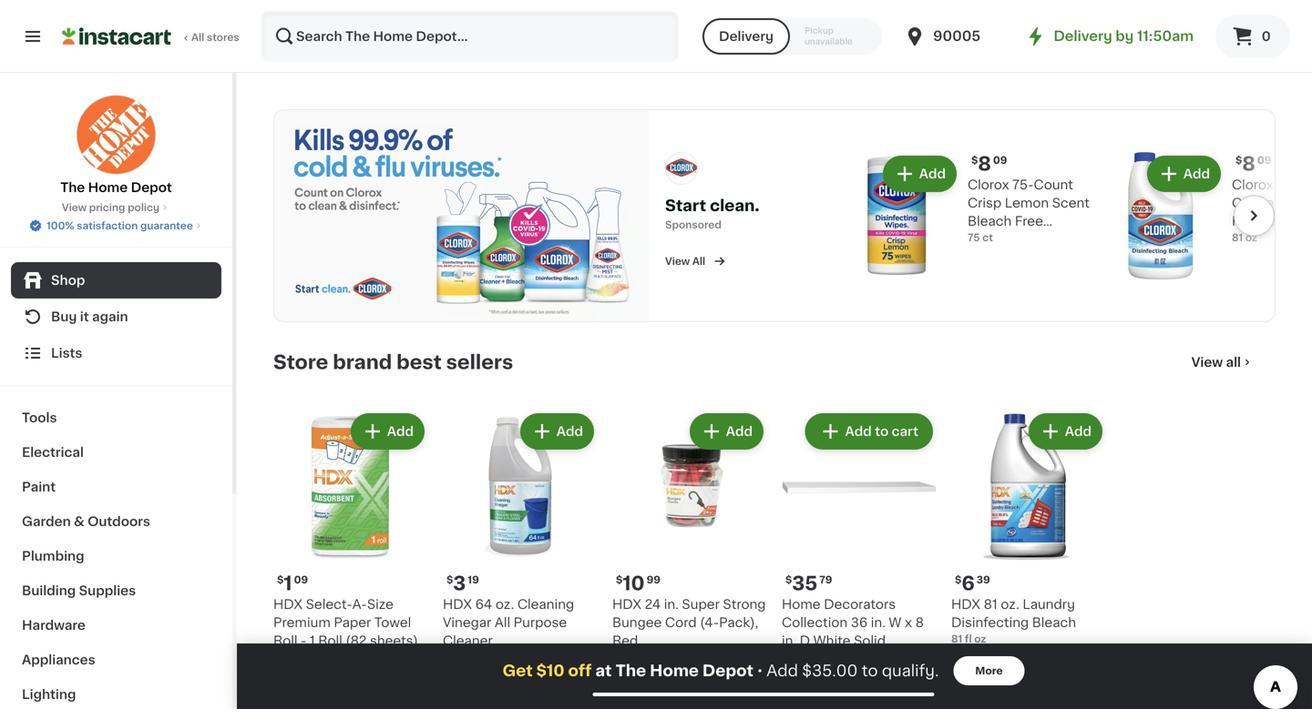 Task type: vqa. For each thing, say whether or not it's contained in the screenshot.
the them
no



Task type: describe. For each thing, give the bounding box(es) containing it.
2 horizontal spatial all
[[693, 256, 706, 266]]

laundry
[[1023, 599, 1075, 611]]

view for view all
[[1192, 356, 1223, 369]]

building
[[22, 585, 76, 598]]

$ 35 79
[[786, 574, 832, 594]]

free
[[1015, 215, 1044, 228]]

75-
[[1013, 179, 1034, 191]]

product group containing 3
[[443, 410, 598, 665]]

spo
[[665, 220, 686, 230]]

1 horizontal spatial in.
[[782, 635, 797, 648]]

81 inside clorox 81 oz. concentrat
[[1277, 179, 1291, 191]]

add inside button
[[845, 425, 872, 438]]

81 oz
[[1232, 233, 1258, 243]]

clorox image
[[665, 152, 698, 185]]

hdx 64 oz. cleaning vinegar all purpose cleaner
[[443, 599, 574, 648]]

product group containing 35
[[782, 410, 937, 666]]

sheets),
[[370, 635, 422, 648]]

2 roll from the left
[[318, 635, 342, 648]]

start
[[665, 198, 706, 214]]

product group containing 1
[[273, 410, 428, 666]]

a-
[[352, 599, 367, 611]]

outdoors
[[88, 516, 150, 529]]

get
[[503, 664, 533, 679]]

off
[[568, 664, 592, 679]]

the home depot logo image
[[76, 95, 156, 175]]

cleaning inside clorox 75-count crisp lemon scent bleach free disinfecting cleaning wipes
[[968, 251, 1025, 264]]

service type group
[[703, 18, 882, 55]]

plumbing link
[[11, 540, 221, 574]]

paper
[[334, 617, 371, 630]]

hdx 24 in. super strong bungee cord (4-pack), red
[[612, 599, 766, 648]]

appliances
[[22, 654, 95, 667]]

solid
[[854, 635, 886, 648]]

building supplies link
[[11, 574, 221, 609]]

disinfecting inside hdx 81 oz. laundry disinfecting bleach 81 fl oz
[[952, 617, 1029, 630]]

oz. inside hdx 81 oz. laundry disinfecting bleach 81 fl oz
[[1001, 599, 1020, 611]]

09 for select-
[[294, 575, 308, 585]]

stores
[[207, 32, 239, 42]]

sellers
[[446, 353, 513, 372]]

add button for 3
[[522, 415, 592, 448]]

strong
[[723, 599, 766, 611]]

view for view all
[[665, 256, 690, 266]]

paint link
[[11, 470, 221, 505]]

at
[[596, 664, 612, 679]]

supplies
[[79, 585, 136, 598]]

6
[[962, 574, 975, 594]]

shop link
[[11, 262, 221, 299]]

bleach inside clorox 75-count crisp lemon scent bleach free disinfecting cleaning wipes
[[968, 215, 1012, 228]]

garden & outdoors
[[22, 516, 150, 529]]

79
[[820, 575, 832, 585]]

24
[[645, 599, 661, 611]]

buy it again
[[51, 311, 128, 324]]

clorox for clorox 75-count crisp lemon scent bleach free disinfecting cleaning wipes
[[968, 179, 1009, 191]]

shop
[[51, 274, 85, 287]]

hardware
[[22, 620, 86, 633]]

view all button
[[1184, 344, 1261, 381]]

decorators
[[824, 599, 896, 611]]

36
[[851, 617, 868, 630]]

add button for 10
[[692, 415, 762, 448]]

hdx for 1
[[273, 599, 303, 611]]

8 for clorox 81 oz. concentrat
[[1243, 154, 1256, 174]]

brand
[[333, 353, 392, 372]]

store
[[273, 353, 328, 372]]

view all
[[665, 256, 706, 266]]

select-
[[306, 599, 352, 611]]

get $10 off at the home depot • add $35.00 to qualify.
[[503, 664, 939, 679]]

decorative
[[782, 653, 852, 666]]

view all
[[1192, 356, 1241, 369]]

35
[[792, 574, 818, 594]]

hdx inside hdx 81 oz. laundry disinfecting bleach 81 fl oz
[[952, 599, 981, 611]]

lemon
[[1005, 197, 1049, 210]]

pricing
[[89, 203, 125, 213]]

clorox 75-count crisp lemon scent bleach free disinfecting cleaning wipes
[[968, 179, 1090, 264]]

premium
[[273, 617, 331, 630]]

crisp
[[968, 197, 1002, 210]]

the inside dialog
[[616, 664, 646, 679]]

0
[[1262, 30, 1271, 43]]

white inside home decorators collection 36 in. w x 8 in. d white solid decorative wall shelf
[[814, 635, 851, 648]]

nsored
[[686, 220, 722, 230]]

guarantee
[[140, 221, 193, 231]]

$ for hdx 24 in. super strong bungee cord (4-pack), red
[[616, 575, 623, 585]]

hdx select-a-size premium paper towel roll - 1 roll (82 sheets), white
[[273, 599, 422, 666]]

$ 3 19
[[447, 574, 479, 594]]

again
[[92, 311, 128, 324]]

•
[[757, 664, 763, 679]]

clorox for clorox 81 oz. concentrat
[[1232, 179, 1274, 191]]

delivery by 11:50am link
[[1025, 26, 1194, 47]]

depot inside the treatment tracker modal dialog
[[703, 664, 754, 679]]

all stores
[[191, 32, 239, 42]]

ct
[[983, 233, 993, 243]]

cart
[[892, 425, 919, 438]]

delivery for delivery by 11:50am
[[1054, 30, 1113, 43]]

$ inside the $ 6 39
[[955, 575, 962, 585]]

treatment tracker modal dialog
[[237, 644, 1312, 710]]

clorox 81 oz. concentrat
[[1232, 179, 1312, 264]]

hdx for 3
[[443, 599, 472, 611]]

shelf
[[885, 653, 918, 666]]

to inside the treatment tracker modal dialog
[[862, 664, 878, 679]]

appliances link
[[11, 643, 221, 678]]

0 horizontal spatial depot
[[131, 181, 172, 194]]

instacart logo image
[[62, 26, 171, 47]]

buy
[[51, 311, 77, 324]]

building supplies
[[22, 585, 136, 598]]

19
[[468, 575, 479, 585]]

tools
[[22, 412, 57, 425]]

the home depot
[[60, 181, 172, 194]]

0 horizontal spatial all
[[191, 32, 204, 42]]

0 button
[[1216, 15, 1291, 58]]

oz. for 3
[[496, 599, 514, 611]]

red
[[612, 635, 638, 648]]

count
[[1034, 179, 1074, 191]]

lighting link
[[11, 678, 221, 710]]

add button for 6
[[1031, 415, 1101, 448]]

super
[[682, 599, 720, 611]]

electrical link
[[11, 436, 221, 470]]

bleach inside hdx 81 oz. laundry disinfecting bleach 81 fl oz
[[1032, 617, 1076, 630]]

0 horizontal spatial 1
[[284, 574, 292, 594]]

view pricing policy link
[[62, 201, 171, 215]]



Task type: locate. For each thing, give the bounding box(es) containing it.
best
[[397, 353, 442, 372]]

1 vertical spatial oz
[[975, 635, 986, 645]]

view left all in the bottom of the page
[[1192, 356, 1223, 369]]

plumbing
[[22, 550, 84, 563]]

hdx inside hdx select-a-size premium paper towel roll - 1 roll (82 sheets), white
[[273, 599, 303, 611]]

clorox up 81 oz
[[1232, 179, 1274, 191]]

scent
[[1052, 197, 1090, 210]]

$ 8 09 for clorox 81 oz. concentrat
[[1236, 154, 1272, 174]]

0 horizontal spatial cleaning
[[518, 599, 574, 611]]

0 horizontal spatial delivery
[[719, 30, 774, 43]]

home down "35"
[[782, 599, 821, 611]]

09 up clorox 81 oz. concentrat
[[1258, 155, 1272, 165]]

$ 8 09 up "crisp"
[[972, 154, 1007, 174]]

vinegar
[[443, 617, 492, 630]]

1 vertical spatial 1
[[310, 635, 315, 648]]

4 hdx from the left
[[952, 599, 981, 611]]

09 up select-
[[294, 575, 308, 585]]

delivery button
[[703, 18, 790, 55]]

None search field
[[261, 11, 679, 62]]

1 horizontal spatial view
[[665, 256, 690, 266]]

hdx inside hdx 64 oz. cleaning vinegar all purpose cleaner
[[443, 599, 472, 611]]

0 horizontal spatial 09
[[294, 575, 308, 585]]

$ 1 09
[[277, 574, 308, 594]]

hardware link
[[11, 609, 221, 643]]

0 vertical spatial cleaning
[[968, 251, 1025, 264]]

$ left 99
[[616, 575, 623, 585]]

0 horizontal spatial the
[[60, 181, 85, 194]]

1 right -
[[310, 635, 315, 648]]

view down spo
[[665, 256, 690, 266]]

policy
[[128, 203, 160, 213]]

1 vertical spatial all
[[693, 256, 706, 266]]

5 product group from the left
[[952, 410, 1106, 647]]

cleaning up purpose
[[518, 599, 574, 611]]

3
[[453, 574, 466, 594]]

1 vertical spatial the
[[616, 664, 646, 679]]

2 $ 8 09 from the left
[[1236, 154, 1272, 174]]

$ for clorox 81 oz. concentrat
[[1236, 155, 1243, 165]]

$ for clorox 75-count crisp lemon scent bleach free disinfecting cleaning wipes
[[972, 155, 978, 165]]

white up decorative
[[814, 635, 851, 648]]

09 for 81
[[1258, 155, 1272, 165]]

1 vertical spatial cleaning
[[518, 599, 574, 611]]

bleach
[[968, 215, 1012, 228], [1032, 617, 1076, 630]]

depot left the •
[[703, 664, 754, 679]]

0 horizontal spatial 8
[[916, 617, 924, 630]]

0 vertical spatial to
[[875, 425, 889, 438]]

$ for hdx select-a-size premium paper towel roll - 1 roll (82 sheets), white
[[277, 575, 284, 585]]

clorox inside clorox 75-count crisp lemon scent bleach free disinfecting cleaning wipes
[[968, 179, 1009, 191]]

add button
[[885, 158, 955, 190], [1149, 158, 1219, 190], [353, 415, 423, 448], [522, 415, 592, 448], [692, 415, 762, 448], [1031, 415, 1101, 448]]

0 vertical spatial white
[[814, 635, 851, 648]]

0 vertical spatial depot
[[131, 181, 172, 194]]

0 horizontal spatial view
[[62, 203, 87, 213]]

all left stores at the top of the page
[[191, 32, 204, 42]]

2 clorox from the left
[[1232, 179, 1274, 191]]

0 vertical spatial 1
[[284, 574, 292, 594]]

(82
[[346, 635, 367, 648]]

delivery inside button
[[719, 30, 774, 43]]

2 horizontal spatial 09
[[1258, 155, 1272, 165]]

8
[[978, 154, 992, 174], [1243, 154, 1256, 174], [916, 617, 924, 630]]

$ up "crisp"
[[972, 155, 978, 165]]

2 horizontal spatial 8
[[1243, 154, 1256, 174]]

home down cord
[[650, 664, 699, 679]]

roll left (82
[[318, 635, 342, 648]]

$ for hdx 64 oz. cleaning vinegar all purpose cleaner
[[447, 575, 453, 585]]

0 vertical spatial all
[[191, 32, 204, 42]]

$ for home decorators collection 36 in. w x 8 in. d white solid decorative wall shelf
[[786, 575, 792, 585]]

store brand best sellers
[[273, 353, 513, 372]]

64
[[475, 599, 492, 611]]

$ 6 39
[[955, 574, 990, 594]]

cleaner
[[443, 635, 493, 648]]

2 horizontal spatial oz.
[[1294, 179, 1312, 191]]

oz. inside clorox 81 oz. concentrat
[[1294, 179, 1312, 191]]

add inside the treatment tracker modal dialog
[[767, 664, 798, 679]]

39
[[977, 575, 990, 585]]

hdx
[[273, 599, 303, 611], [443, 599, 472, 611], [612, 599, 642, 611], [952, 599, 981, 611]]

home inside the treatment tracker modal dialog
[[650, 664, 699, 679]]

100% satisfaction guarantee
[[47, 221, 193, 231]]

1 horizontal spatial delivery
[[1054, 30, 1113, 43]]

$ 8 09
[[972, 154, 1007, 174], [1236, 154, 1272, 174]]

the up "100%"
[[60, 181, 85, 194]]

75
[[968, 233, 980, 243]]

1 horizontal spatial home
[[650, 664, 699, 679]]

cord
[[665, 617, 697, 630]]

1 hdx from the left
[[273, 599, 303, 611]]

product group
[[273, 410, 428, 666], [443, 410, 598, 665], [612, 410, 767, 665], [782, 410, 937, 666], [952, 410, 1106, 647]]

disinfecting up fl on the right of the page
[[952, 617, 1029, 630]]

home decorators collection 36 in. w x 8 in. d white solid decorative wall shelf
[[782, 599, 924, 666]]

electrical
[[22, 447, 84, 459]]

the home depot link
[[60, 95, 172, 197]]

0 vertical spatial home
[[88, 181, 128, 194]]

09 up "crisp"
[[993, 155, 1007, 165]]

view
[[62, 203, 87, 213], [665, 256, 690, 266], [1192, 356, 1223, 369]]

0 vertical spatial disinfecting
[[968, 233, 1046, 246]]

hdx down 6
[[952, 599, 981, 611]]

0 horizontal spatial bleach
[[968, 215, 1012, 228]]

disinfecting inside clorox 75-count crisp lemon scent bleach free disinfecting cleaning wipes
[[968, 233, 1046, 246]]

all stores link
[[62, 11, 241, 62]]

main content
[[237, 73, 1312, 710]]

2 horizontal spatial in.
[[871, 617, 886, 630]]

bleach down laundry
[[1032, 617, 1076, 630]]

hdx up vinegar
[[443, 599, 472, 611]]

disinfecting
[[968, 233, 1046, 246], [952, 617, 1029, 630]]

$35.00
[[802, 664, 858, 679]]

the right at
[[616, 664, 646, 679]]

3 hdx from the left
[[612, 599, 642, 611]]

1 vertical spatial depot
[[703, 664, 754, 679]]

81
[[1277, 179, 1291, 191], [1232, 233, 1243, 243], [984, 599, 998, 611], [952, 635, 963, 645]]

in. left d
[[782, 635, 797, 648]]

clean.
[[710, 198, 760, 214]]

start clean. spo nsored
[[665, 198, 760, 230]]

0 vertical spatial the
[[60, 181, 85, 194]]

$ 8 09 up clorox 81 oz. concentrat
[[1236, 154, 1272, 174]]

product group containing 10
[[612, 410, 767, 665]]

1 horizontal spatial white
[[814, 635, 851, 648]]

$
[[972, 155, 978, 165], [1236, 155, 1243, 165], [277, 575, 284, 585], [447, 575, 453, 585], [616, 575, 623, 585], [786, 575, 792, 585], [955, 575, 962, 585]]

0 horizontal spatial in.
[[664, 599, 679, 611]]

09 inside $ 1 09
[[294, 575, 308, 585]]

1 horizontal spatial 8
[[978, 154, 992, 174]]

delivery for delivery
[[719, 30, 774, 43]]

1 horizontal spatial bleach
[[1032, 617, 1076, 630]]

2 vertical spatial home
[[650, 664, 699, 679]]

1 horizontal spatial oz.
[[1001, 599, 1020, 611]]

1 horizontal spatial all
[[495, 617, 510, 630]]

product group containing 6
[[952, 410, 1106, 647]]

add to cart button
[[807, 415, 931, 448]]

1 vertical spatial in.
[[871, 617, 886, 630]]

1 vertical spatial white
[[273, 653, 311, 666]]

8 for clorox 75-count crisp lemon scent bleach free disinfecting cleaning wipes
[[978, 154, 992, 174]]

main content containing 8
[[237, 73, 1312, 710]]

2 hdx from the left
[[443, 599, 472, 611]]

view inside popup button
[[1192, 356, 1223, 369]]

clorox up "crisp"
[[968, 179, 1009, 191]]

1 roll from the left
[[273, 635, 298, 648]]

to down solid
[[862, 664, 878, 679]]

1 vertical spatial home
[[782, 599, 821, 611]]

add button for 1
[[353, 415, 423, 448]]

disinfecting down "free"
[[968, 233, 1046, 246]]

wipes
[[1028, 251, 1068, 264]]

view pricing policy
[[62, 203, 160, 213]]

Search field
[[262, 13, 677, 60]]

1 vertical spatial view
[[665, 256, 690, 266]]

1 vertical spatial bleach
[[1032, 617, 1076, 630]]

1 horizontal spatial roll
[[318, 635, 342, 648]]

0 vertical spatial view
[[62, 203, 87, 213]]

$ left 79
[[786, 575, 792, 585]]

2 vertical spatial all
[[495, 617, 510, 630]]

(4-
[[700, 617, 719, 630]]

0 horizontal spatial clorox
[[968, 179, 1009, 191]]

8 up clorox 81 oz. concentrat
[[1243, 154, 1256, 174]]

home
[[88, 181, 128, 194], [782, 599, 821, 611], [650, 664, 699, 679]]

oz
[[1246, 233, 1258, 243], [975, 635, 986, 645]]

1 clorox from the left
[[968, 179, 1009, 191]]

1 horizontal spatial cleaning
[[968, 251, 1025, 264]]

$ up clorox 81 oz. concentrat
[[1236, 155, 1243, 165]]

1 inside hdx select-a-size premium paper towel roll - 1 roll (82 sheets), white
[[310, 635, 315, 648]]

w
[[889, 617, 902, 630]]

white inside hdx select-a-size premium paper towel roll - 1 roll (82 sheets), white
[[273, 653, 311, 666]]

8 inside home decorators collection 36 in. w x 8 in. d white solid decorative wall shelf
[[916, 617, 924, 630]]

1 vertical spatial disinfecting
[[952, 617, 1029, 630]]

0 horizontal spatial $ 8 09
[[972, 154, 1007, 174]]

all right vinegar
[[495, 617, 510, 630]]

90005 button
[[904, 11, 1014, 62]]

to left cart
[[875, 425, 889, 438]]

hdx for 10
[[612, 599, 642, 611]]

hdx down $ 1 09
[[273, 599, 303, 611]]

$ inside "$ 3 19"
[[447, 575, 453, 585]]

4 product group from the left
[[782, 410, 937, 666]]

to inside button
[[875, 425, 889, 438]]

0 horizontal spatial oz
[[975, 635, 986, 645]]

1 horizontal spatial clorox
[[1232, 179, 1274, 191]]

bungee
[[612, 617, 662, 630]]

in. left 'w'
[[871, 617, 886, 630]]

oz. for 8
[[1294, 179, 1312, 191]]

0 vertical spatial bleach
[[968, 215, 1012, 228]]

8 right x
[[916, 617, 924, 630]]

towel
[[374, 617, 411, 630]]

view up "100%"
[[62, 203, 87, 213]]

garden
[[22, 516, 71, 529]]

cleaning inside hdx 64 oz. cleaning vinegar all purpose cleaner
[[518, 599, 574, 611]]

1 horizontal spatial $ 8 09
[[1236, 154, 1272, 174]]

clorox inside clorox 81 oz. concentrat
[[1232, 179, 1274, 191]]

1 up premium
[[284, 574, 292, 594]]

0 horizontal spatial roll
[[273, 635, 298, 648]]

hdx up bungee at bottom
[[612, 599, 642, 611]]

in. right 24
[[664, 599, 679, 611]]

100% satisfaction guarantee button
[[28, 215, 204, 233]]

d
[[800, 635, 810, 648]]

buy it again link
[[11, 299, 221, 335]]

09 for 75-
[[993, 155, 1007, 165]]

2 vertical spatial in.
[[782, 635, 797, 648]]

view for view pricing policy
[[62, 203, 87, 213]]

kills 99.9% of cold & flu viruses. image
[[274, 110, 650, 322]]

90005
[[933, 30, 981, 43]]

more
[[976, 667, 1003, 677]]

1 $ 8 09 from the left
[[972, 154, 1007, 174]]

home up the pricing
[[88, 181, 128, 194]]

1 horizontal spatial the
[[616, 664, 646, 679]]

satisfaction
[[77, 221, 138, 231]]

hdx inside hdx 24 in. super strong bungee cord (4-pack), red
[[612, 599, 642, 611]]

3 product group from the left
[[612, 410, 767, 665]]

oz. inside hdx 64 oz. cleaning vinegar all purpose cleaner
[[496, 599, 514, 611]]

item carousel region
[[273, 344, 1276, 694]]

0 vertical spatial oz
[[1246, 233, 1258, 243]]

fl
[[965, 635, 972, 645]]

1 horizontal spatial 09
[[993, 155, 1007, 165]]

2 horizontal spatial view
[[1192, 356, 1223, 369]]

99
[[647, 575, 661, 585]]

$ 8 09 for clorox 75-count crisp lemon scent bleach free disinfecting cleaning wipes
[[972, 154, 1007, 174]]

1 horizontal spatial 1
[[310, 635, 315, 648]]

1 horizontal spatial depot
[[703, 664, 754, 679]]

$ left 39
[[955, 575, 962, 585]]

hdx 81 oz. laundry disinfecting bleach 81 fl oz
[[952, 599, 1076, 645]]

roll
[[273, 635, 298, 648], [318, 635, 342, 648]]

x
[[905, 617, 912, 630]]

10
[[623, 574, 645, 594]]

the
[[60, 181, 85, 194], [616, 664, 646, 679]]

add to cart
[[845, 425, 919, 438]]

roll left -
[[273, 635, 298, 648]]

delivery
[[1054, 30, 1113, 43], [719, 30, 774, 43]]

0 horizontal spatial white
[[273, 653, 311, 666]]

$ inside $ 35 79
[[786, 575, 792, 585]]

$ up premium
[[277, 575, 284, 585]]

$10
[[536, 664, 565, 679]]

oz inside hdx 81 oz. laundry disinfecting bleach 81 fl oz
[[975, 635, 986, 645]]

bleach up ct on the top right of the page
[[968, 215, 1012, 228]]

2 product group from the left
[[443, 410, 598, 665]]

0 vertical spatial in.
[[664, 599, 679, 611]]

all inside hdx 64 oz. cleaning vinegar all purpose cleaner
[[495, 617, 510, 630]]

all
[[191, 32, 204, 42], [693, 256, 706, 266], [495, 617, 510, 630]]

&
[[74, 516, 85, 529]]

delivery by 11:50am
[[1054, 30, 1194, 43]]

in. inside hdx 24 in. super strong bungee cord (4-pack), red
[[664, 599, 679, 611]]

depot up 'policy'
[[131, 181, 172, 194]]

11:50am
[[1137, 30, 1194, 43]]

8 up "crisp"
[[978, 154, 992, 174]]

$ inside $ 10 99
[[616, 575, 623, 585]]

1 horizontal spatial oz
[[1246, 233, 1258, 243]]

1 product group from the left
[[273, 410, 428, 666]]

$ left 19
[[447, 575, 453, 585]]

0 horizontal spatial oz.
[[496, 599, 514, 611]]

0 horizontal spatial home
[[88, 181, 128, 194]]

home inside home decorators collection 36 in. w x 8 in. d white solid decorative wall shelf
[[782, 599, 821, 611]]

white down -
[[273, 653, 311, 666]]

1 vertical spatial to
[[862, 664, 878, 679]]

-
[[301, 635, 307, 648]]

2 vertical spatial view
[[1192, 356, 1223, 369]]

cleaning down ct on the top right of the page
[[968, 251, 1025, 264]]

$ inside $ 1 09
[[277, 575, 284, 585]]

depot
[[131, 181, 172, 194], [703, 664, 754, 679]]

all down nsored
[[693, 256, 706, 266]]

2 horizontal spatial home
[[782, 599, 821, 611]]



